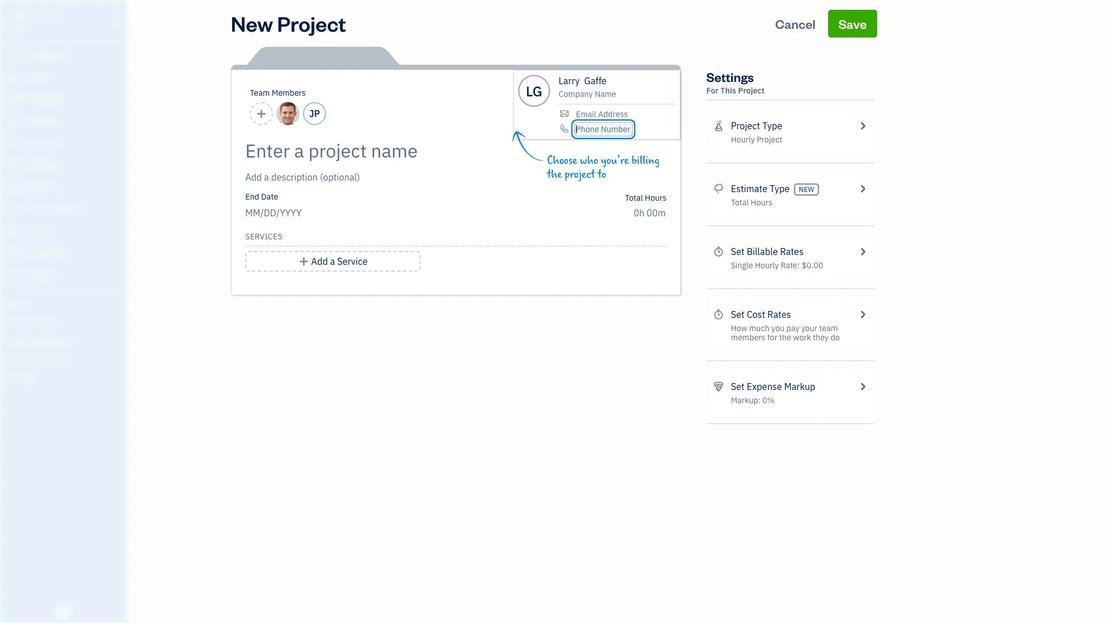 Task type: locate. For each thing, give the bounding box(es) containing it.
expense image
[[8, 160, 21, 172]]

set up how
[[731, 309, 745, 321]]

0 horizontal spatial the
[[548, 168, 562, 181]]

add a service button
[[245, 251, 421, 272]]

total hours down estimate
[[731, 198, 773, 208]]

the right for at the bottom
[[780, 333, 792, 343]]

hourly down project type
[[731, 135, 755, 145]]

set billable rates
[[731, 246, 804, 258]]

main element
[[0, 0, 156, 624]]

rates up you
[[768, 309, 792, 321]]

the
[[548, 168, 562, 181], [780, 333, 792, 343]]

1 vertical spatial type
[[770, 183, 790, 195]]

1 vertical spatial the
[[780, 333, 792, 343]]

chevronright image
[[858, 119, 869, 133], [858, 182, 869, 196], [858, 245, 869, 259], [858, 380, 869, 394]]

new
[[231, 10, 273, 37]]

apps image
[[9, 299, 124, 308]]

1 set from the top
[[731, 246, 745, 258]]

set up single
[[731, 246, 745, 258]]

add team member image
[[256, 107, 267, 121]]

3 set from the top
[[731, 381, 745, 393]]

Phone Number text field
[[576, 124, 631, 135]]

4 chevronright image from the top
[[858, 380, 869, 394]]

1 horizontal spatial the
[[780, 333, 792, 343]]

cost
[[747, 309, 766, 321]]

0 vertical spatial type
[[763, 120, 783, 132]]

do
[[831, 333, 841, 343]]

Last Name text field
[[585, 75, 608, 87]]

settings
[[707, 69, 755, 85]]

pay
[[787, 323, 800, 334]]

save button
[[829, 10, 878, 38]]

1 horizontal spatial total
[[731, 198, 749, 208]]

set
[[731, 246, 745, 258], [731, 309, 745, 321], [731, 381, 745, 393]]

client image
[[8, 72, 21, 84]]

turtle inc owner
[[9, 10, 61, 32]]

envelope image
[[559, 109, 571, 118]]

save
[[839, 16, 868, 32]]

cancel
[[776, 16, 816, 32]]

the inside choose who you're billing the project to
[[548, 168, 562, 181]]

1 horizontal spatial hourly
[[756, 260, 780, 271]]

2 vertical spatial set
[[731, 381, 745, 393]]

hours down estimate type
[[751, 198, 773, 208]]

:
[[798, 260, 800, 271]]

End date in  format text field
[[245, 207, 386, 219]]

First Name text field
[[559, 75, 580, 87]]

turtle
[[9, 10, 42, 22]]

set up markup:
[[731, 381, 745, 393]]

estimate image
[[8, 94, 21, 106]]

money image
[[8, 226, 21, 237]]

jp
[[309, 108, 320, 120]]

type for estimate type
[[770, 183, 790, 195]]

1 horizontal spatial hours
[[751, 198, 773, 208]]

rates
[[781, 246, 804, 258], [768, 309, 792, 321]]

the down choose
[[548, 168, 562, 181]]

expenses image
[[714, 380, 725, 394]]

2 set from the top
[[731, 309, 745, 321]]

total hours up hourly budget text box
[[625, 193, 667, 203]]

bank connections image
[[9, 355, 124, 364]]

team
[[250, 88, 270, 98]]

new
[[799, 185, 815, 194]]

project type
[[731, 120, 783, 132]]

0 horizontal spatial hourly
[[731, 135, 755, 145]]

who
[[580, 154, 599, 168]]

type left new
[[770, 183, 790, 195]]

hourly project
[[731, 135, 783, 145]]

team
[[820, 323, 839, 334]]

1 vertical spatial set
[[731, 309, 745, 321]]

hourly down set billable rates at right top
[[756, 260, 780, 271]]

set for set cost rates
[[731, 309, 745, 321]]

add a service
[[312, 256, 368, 267]]

type
[[763, 120, 783, 132], [770, 183, 790, 195]]

2 chevronright image from the top
[[858, 182, 869, 196]]

projects image
[[714, 119, 725, 133]]

work
[[794, 333, 812, 343]]

billing
[[632, 154, 660, 168]]

report image
[[8, 270, 21, 281]]

you
[[772, 323, 785, 334]]

0 vertical spatial set
[[731, 246, 745, 258]]

your
[[802, 323, 818, 334]]

0 horizontal spatial hours
[[645, 193, 667, 203]]

hours
[[645, 193, 667, 203], [751, 198, 773, 208]]

they
[[814, 333, 829, 343]]

settings image
[[9, 373, 124, 382]]

for
[[768, 333, 778, 343]]

3 chevronright image from the top
[[858, 245, 869, 259]]

estimate type
[[731, 183, 790, 195]]

1 vertical spatial rates
[[768, 309, 792, 321]]

1 chevronright image from the top
[[858, 119, 869, 133]]

total down estimate
[[731, 198, 749, 208]]

a
[[330, 256, 335, 267]]

1 horizontal spatial total hours
[[731, 198, 773, 208]]

chevronright image for estimate type
[[858, 182, 869, 196]]

you're
[[601, 154, 629, 168]]

Hourly Budget text field
[[634, 207, 667, 219]]

set expense markup
[[731, 381, 816, 393]]

0 vertical spatial the
[[548, 168, 562, 181]]

total up hourly budget text box
[[625, 193, 643, 203]]

type up hourly project
[[763, 120, 783, 132]]

0 vertical spatial rates
[[781, 246, 804, 258]]

rates up rate
[[781, 246, 804, 258]]

set for set billable rates
[[731, 246, 745, 258]]

total
[[625, 193, 643, 203], [731, 198, 749, 208]]

project
[[277, 10, 346, 37], [739, 85, 765, 96], [731, 120, 761, 132], [757, 135, 783, 145]]

lg
[[526, 82, 543, 100]]

choose who you're billing the project to
[[548, 154, 660, 181]]

hours up hourly budget text box
[[645, 193, 667, 203]]

to
[[598, 168, 607, 181]]

choose
[[548, 154, 578, 168]]

Project Name text field
[[245, 139, 563, 162]]

hourly
[[731, 135, 755, 145], [756, 260, 780, 271]]

project
[[565, 168, 596, 181]]

total hours
[[625, 193, 667, 203], [731, 198, 773, 208]]

much
[[750, 323, 770, 334]]

chevronright image for set billable rates
[[858, 245, 869, 259]]



Task type: describe. For each thing, give the bounding box(es) containing it.
owner
[[9, 23, 31, 32]]

Project Description text field
[[245, 170, 563, 184]]

team members image
[[9, 318, 124, 327]]

new project
[[231, 10, 346, 37]]

0 horizontal spatial total
[[625, 193, 643, 203]]

the inside how much you pay your team members for the work they do
[[780, 333, 792, 343]]

estimates image
[[714, 182, 725, 196]]

members
[[731, 333, 766, 343]]

markup
[[785, 381, 816, 393]]

single hourly rate : $0.00
[[731, 260, 824, 271]]

0 vertical spatial hourly
[[731, 135, 755, 145]]

0%
[[763, 396, 775, 406]]

settings for this project
[[707, 69, 765, 96]]

dashboard image
[[8, 50, 21, 62]]

1 vertical spatial hourly
[[756, 260, 780, 271]]

timetracking image
[[714, 245, 725, 259]]

date
[[261, 192, 278, 202]]

end date
[[245, 192, 278, 202]]

plus image
[[299, 255, 309, 269]]

team members
[[250, 88, 306, 98]]

chart image
[[8, 248, 21, 259]]

how much you pay your team members for the work they do
[[731, 323, 841, 343]]

rate
[[781, 260, 798, 271]]

set for set expense markup
[[731, 381, 745, 393]]

timetracking image
[[714, 308, 725, 322]]

add
[[312, 256, 328, 267]]

services
[[245, 232, 282, 242]]

single
[[731, 260, 754, 271]]

phone image
[[559, 124, 571, 133]]

how
[[731, 323, 748, 334]]

project image
[[8, 182, 21, 193]]

freshbooks image
[[54, 605, 73, 619]]

items and services image
[[9, 336, 124, 345]]

this
[[721, 85, 737, 96]]

timer image
[[8, 204, 21, 215]]

0 horizontal spatial total hours
[[625, 193, 667, 203]]

Company Name text field
[[559, 89, 617, 99]]

invoice image
[[8, 116, 21, 128]]

Email Address text field
[[576, 109, 629, 120]]

cancel button
[[765, 10, 827, 38]]

$0.00
[[802, 260, 824, 271]]

rates for set billable rates
[[781, 246, 804, 258]]

markup: 0%
[[731, 396, 775, 406]]

chevronright image
[[858, 308, 869, 322]]

estimate
[[731, 183, 768, 195]]

payment image
[[8, 138, 21, 150]]

set cost rates
[[731, 309, 792, 321]]

type for project type
[[763, 120, 783, 132]]

project inside settings for this project
[[739, 85, 765, 96]]

expense
[[747, 381, 783, 393]]

billable
[[747, 246, 779, 258]]

for
[[707, 85, 719, 96]]

chevronright image for project type
[[858, 119, 869, 133]]

chevronright image for set expense markup
[[858, 380, 869, 394]]

inc
[[44, 10, 61, 22]]

end
[[245, 192, 259, 202]]

members
[[272, 88, 306, 98]]

service
[[337, 256, 368, 267]]

markup:
[[731, 396, 761, 406]]

rates for set cost rates
[[768, 309, 792, 321]]



Task type: vqa. For each thing, say whether or not it's contained in the screenshot.
Type related to Estimate Type
yes



